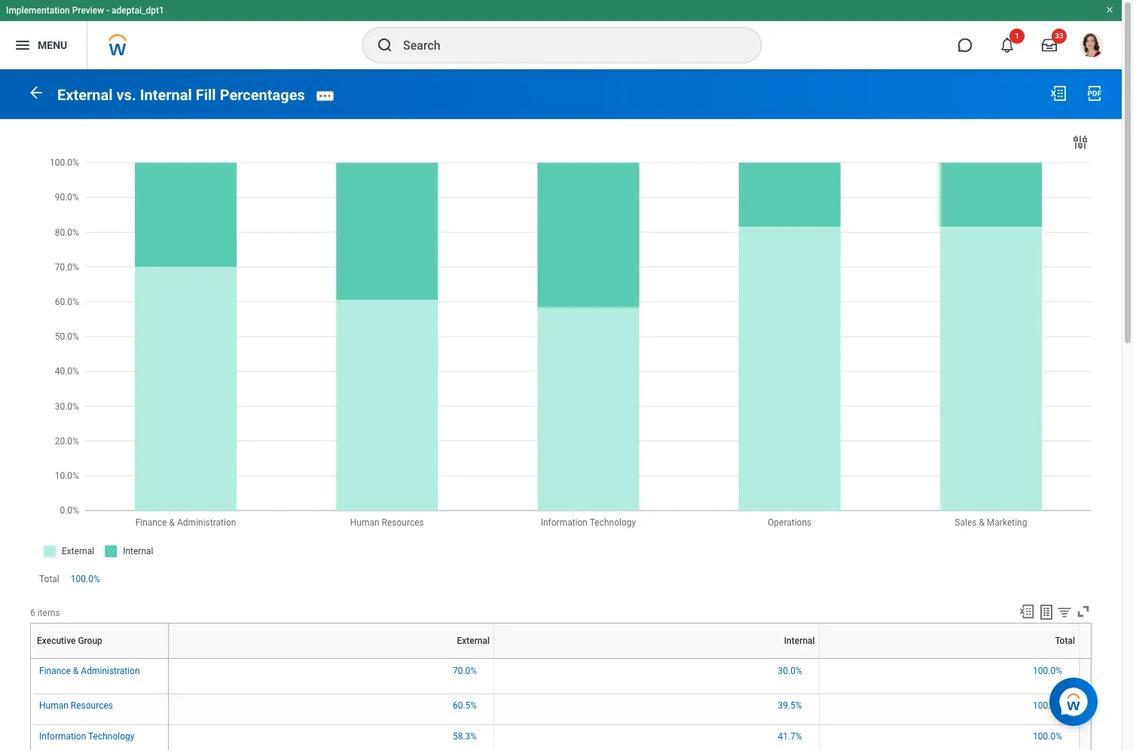 Task type: vqa. For each thing, say whether or not it's contained in the screenshot.
'View printable version (PDF)' ICON
yes



Task type: describe. For each thing, give the bounding box(es) containing it.
&
[[73, 666, 79, 677]]

select to filter grid data image
[[1057, 604, 1073, 620]]

60.5% button
[[453, 700, 479, 712]]

0 horizontal spatial total
[[39, 574, 59, 585]]

percentages
[[220, 86, 305, 104]]

executive group inside row element
[[37, 636, 102, 647]]

external button
[[330, 659, 333, 660]]

1 vertical spatial executive group
[[98, 659, 103, 660]]

100.0% for 39.5%
[[1033, 701, 1063, 711]]

items
[[37, 608, 60, 619]]

external internal total
[[330, 659, 950, 660]]

6 items
[[30, 608, 60, 619]]

external for external vs. internal fill percentages
[[57, 86, 113, 104]]

human resources link
[[39, 698, 113, 711]]

100.0% for 30.0%
[[1033, 666, 1063, 677]]

58.3%
[[453, 732, 477, 742]]

executive inside row element
[[37, 636, 76, 647]]

1 vertical spatial group
[[101, 659, 103, 660]]

60.5%
[[453, 701, 477, 711]]

profile logan mcneil image
[[1080, 33, 1104, 60]]

39.5%
[[778, 701, 803, 711]]

finance
[[39, 666, 71, 677]]

preview
[[72, 5, 104, 16]]

vs.
[[116, 86, 136, 104]]

configure and view chart data image
[[1072, 133, 1090, 151]]

human
[[39, 701, 68, 711]]

adeptai_dpt1
[[112, 5, 164, 16]]

100.0% button for 39.5%
[[1033, 700, 1065, 712]]

0 vertical spatial group
[[78, 636, 102, 647]]

notifications large image
[[1000, 38, 1015, 53]]

menu
[[38, 39, 67, 51]]

fill
[[196, 86, 216, 104]]

export to excel image for view printable version (pdf) image
[[1050, 84, 1068, 103]]

1 button
[[991, 29, 1025, 62]]

1 horizontal spatial total
[[949, 659, 950, 660]]

export to worksheets image
[[1038, 604, 1056, 622]]

view printable version (pdf) image
[[1086, 84, 1104, 103]]

total inside row element
[[1056, 636, 1076, 647]]

1
[[1015, 32, 1020, 40]]

1 horizontal spatial executive
[[98, 659, 101, 660]]

previous page image
[[27, 84, 45, 102]]

6
[[30, 608, 35, 619]]

70.0% button
[[453, 666, 479, 678]]

41.7%
[[778, 732, 803, 742]]

human resources
[[39, 701, 113, 711]]



Task type: locate. For each thing, give the bounding box(es) containing it.
information technology
[[39, 732, 135, 742]]

group
[[78, 636, 102, 647], [101, 659, 103, 660]]

menu banner
[[0, 0, 1122, 69]]

finance & administration link
[[39, 663, 140, 677]]

total
[[39, 574, 59, 585], [1056, 636, 1076, 647], [949, 659, 950, 660]]

100.0% for 41.7%
[[1033, 732, 1063, 742]]

toolbar
[[1012, 604, 1092, 623]]

1 vertical spatial total
[[1056, 636, 1076, 647]]

row element containing external
[[169, 624, 1083, 659]]

toolbar inside external vs. internal fill percentages main content
[[1012, 604, 1092, 623]]

inbox large image
[[1042, 38, 1058, 53]]

1 row element from the left
[[32, 624, 171, 659]]

export to excel image for export to worksheets icon
[[1019, 604, 1036, 620]]

export to excel image left export to worksheets icon
[[1019, 604, 1036, 620]]

internal button
[[655, 659, 658, 660]]

information technology link
[[39, 729, 135, 742]]

41.7% button
[[778, 731, 805, 743]]

internal
[[140, 86, 192, 104], [784, 636, 815, 647], [655, 659, 658, 660]]

external for external
[[457, 636, 490, 647]]

0 vertical spatial external
[[57, 86, 113, 104]]

finance & administration
[[39, 666, 140, 677]]

0 horizontal spatial external
[[57, 86, 113, 104]]

0 horizontal spatial internal
[[140, 86, 192, 104]]

implementation
[[6, 5, 70, 16]]

33 button
[[1033, 29, 1067, 62]]

close environment banner image
[[1106, 5, 1115, 14]]

administration
[[81, 666, 140, 677]]

1 vertical spatial export to excel image
[[1019, 604, 1036, 620]]

30.0%
[[778, 666, 803, 677]]

1 vertical spatial internal
[[784, 636, 815, 647]]

Search Workday  search field
[[403, 29, 730, 62]]

executive up finance & administration link
[[98, 659, 101, 660]]

executive group
[[37, 636, 102, 647], [98, 659, 103, 660]]

1 vertical spatial external
[[457, 636, 490, 647]]

0 vertical spatial executive
[[37, 636, 76, 647]]

2 vertical spatial internal
[[655, 659, 658, 660]]

executive down items
[[37, 636, 76, 647]]

executive
[[37, 636, 76, 647], [98, 659, 101, 660]]

58.3% button
[[453, 731, 479, 743]]

justify image
[[14, 36, 32, 54]]

2 row element from the left
[[169, 624, 1083, 659]]

0 horizontal spatial export to excel image
[[1019, 604, 1036, 620]]

row element containing executive group
[[32, 624, 171, 659]]

30.0% button
[[778, 666, 805, 678]]

0 vertical spatial internal
[[140, 86, 192, 104]]

2 horizontal spatial total
[[1056, 636, 1076, 647]]

1 horizontal spatial export to excel image
[[1050, 84, 1068, 103]]

menu button
[[0, 21, 87, 69]]

1 horizontal spatial external
[[330, 659, 332, 660]]

-
[[106, 5, 109, 16]]

external vs. internal fill percentages main content
[[0, 69, 1122, 751]]

group up executive group button
[[78, 636, 102, 647]]

100.0%
[[71, 574, 100, 585], [1033, 666, 1063, 677], [1033, 701, 1063, 711], [1033, 732, 1063, 742]]

executive group up finance & administration link
[[98, 659, 103, 660]]

0 vertical spatial export to excel image
[[1050, 84, 1068, 103]]

33
[[1055, 32, 1064, 40]]

100.0% button
[[71, 573, 102, 586], [1033, 666, 1065, 678], [1033, 700, 1065, 712], [1033, 731, 1065, 743]]

2 vertical spatial total
[[949, 659, 950, 660]]

internal inside row element
[[784, 636, 815, 647]]

executive group up &
[[37, 636, 102, 647]]

external
[[57, 86, 113, 104], [457, 636, 490, 647], [330, 659, 332, 660]]

row element
[[32, 624, 171, 659], [169, 624, 1083, 659]]

fullscreen image
[[1076, 604, 1092, 620]]

2 horizontal spatial internal
[[784, 636, 815, 647]]

group up the administration
[[101, 659, 103, 660]]

70.0%
[[453, 666, 477, 677]]

total column header
[[819, 659, 1080, 660]]

external inside row element
[[457, 636, 490, 647]]

2 vertical spatial external
[[330, 659, 332, 660]]

executive group button
[[98, 659, 103, 660]]

0 vertical spatial executive group
[[37, 636, 102, 647]]

0 vertical spatial total
[[39, 574, 59, 585]]

implementation preview -   adeptai_dpt1
[[6, 5, 164, 16]]

1 vertical spatial executive
[[98, 659, 101, 660]]

external vs. internal fill percentages
[[57, 86, 305, 104]]

39.5% button
[[778, 700, 805, 712]]

search image
[[376, 36, 394, 54]]

export to excel image left view printable version (pdf) image
[[1050, 84, 1068, 103]]

0 horizontal spatial executive
[[37, 636, 76, 647]]

external vs. internal fill percentages link
[[57, 86, 305, 104]]

100.0% button for 41.7%
[[1033, 731, 1065, 743]]

information
[[39, 732, 86, 742]]

1 horizontal spatial internal
[[655, 659, 658, 660]]

2 horizontal spatial external
[[457, 636, 490, 647]]

external for external internal total
[[330, 659, 332, 660]]

export to excel image
[[1050, 84, 1068, 103], [1019, 604, 1036, 620]]

export to excel image inside toolbar
[[1019, 604, 1036, 620]]

100.0% button for 30.0%
[[1033, 666, 1065, 678]]

technology
[[88, 732, 135, 742]]

resources
[[71, 701, 113, 711]]



